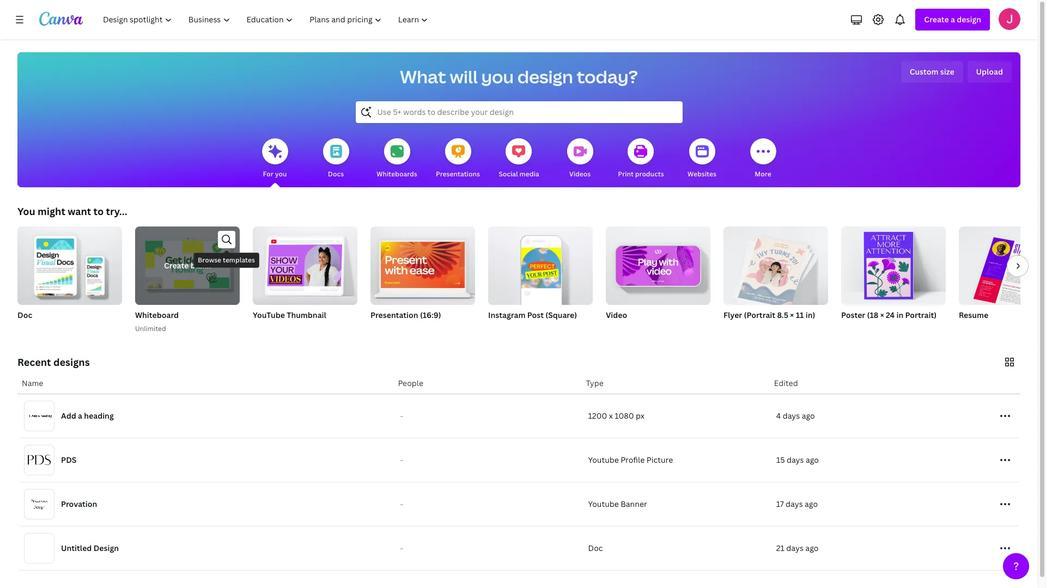 Task type: locate. For each thing, give the bounding box(es) containing it.
1 vertical spatial youtube
[[589, 499, 619, 510]]

doc down youtube banner
[[589, 544, 603, 554]]

doc up recent
[[17, 310, 32, 321]]

2 youtube from the top
[[589, 499, 619, 510]]

recent designs
[[17, 356, 90, 369]]

1 vertical spatial a
[[78, 411, 82, 422]]

a inside dropdown button
[[952, 14, 956, 25]]

websites
[[688, 170, 717, 179]]

you
[[17, 205, 35, 218]]

you right for at the top of the page
[[275, 170, 287, 179]]

design left james peterson icon
[[958, 14, 982, 25]]

youtube for youtube banner
[[589, 499, 619, 510]]

whiteboard group
[[135, 227, 240, 335]]

might
[[38, 205, 65, 218]]

1 vertical spatial create
[[164, 261, 189, 271]]

group for presentation (16:9)
[[371, 222, 475, 305]]

days right 4
[[783, 411, 801, 422]]

products
[[636, 170, 665, 179]]

×
[[791, 310, 795, 321], [881, 310, 885, 321]]

× left 24
[[881, 310, 885, 321]]

ago right 21
[[806, 544, 819, 554]]

0 horizontal spatial ×
[[791, 310, 795, 321]]

ago for 4 days ago
[[802, 411, 816, 422]]

try...
[[106, 205, 127, 218]]

0 vertical spatial a
[[952, 14, 956, 25]]

ago for 17 days ago
[[805, 499, 819, 510]]

1080
[[615, 411, 634, 422]]

0 vertical spatial doc
[[17, 310, 32, 321]]

3 -- from the top
[[400, 502, 404, 508]]

will
[[450, 65, 478, 88]]

more
[[755, 170, 772, 179]]

resume
[[960, 310, 989, 321]]

1 horizontal spatial ×
[[881, 310, 885, 321]]

instagram post (square)
[[489, 310, 577, 321]]

days right 17
[[786, 499, 804, 510]]

create a design button
[[916, 9, 991, 31]]

poster (18 × 24 in portrait) group
[[842, 222, 947, 335]]

1 vertical spatial you
[[275, 170, 287, 179]]

-- for profile
[[400, 458, 404, 463]]

youtube
[[589, 455, 619, 466], [589, 499, 619, 510]]

recent
[[17, 356, 51, 369]]

0 vertical spatial youtube
[[589, 455, 619, 466]]

create for create a design
[[925, 14, 950, 25]]

group
[[17, 222, 122, 305], [253, 222, 358, 305], [371, 222, 475, 305], [489, 222, 593, 305], [606, 222, 711, 305], [724, 222, 829, 309], [842, 222, 947, 305], [960, 227, 1047, 310]]

1 horizontal spatial doc
[[589, 544, 603, 554]]

want
[[68, 205, 91, 218]]

× left 11
[[791, 310, 795, 321]]

a
[[952, 14, 956, 25], [78, 411, 82, 422]]

size
[[941, 67, 955, 77]]

presentation
[[371, 310, 419, 321]]

in
[[897, 310, 904, 321]]

type
[[586, 378, 604, 389]]

presentations
[[436, 170, 480, 179]]

ago for 21 days ago
[[806, 544, 819, 554]]

4 days ago
[[777, 411, 816, 422]]

videos
[[570, 170, 591, 179]]

ago
[[802, 411, 816, 422], [806, 455, 820, 466], [805, 499, 819, 510], [806, 544, 819, 554]]

thumbnail
[[287, 310, 327, 321]]

presentation (16:9) group
[[371, 222, 475, 335]]

design
[[958, 14, 982, 25], [518, 65, 574, 88]]

add a heading
[[61, 411, 114, 422]]

2 × from the left
[[881, 310, 885, 321]]

None search field
[[356, 101, 683, 123]]

ago right 17
[[805, 499, 819, 510]]

instagram post (square) group
[[489, 222, 593, 335]]

group for instagram post (square)
[[489, 222, 593, 305]]

0 horizontal spatial create
[[164, 261, 189, 271]]

social media button
[[499, 131, 540, 188]]

ago right 4
[[802, 411, 816, 422]]

resume group
[[960, 227, 1047, 335]]

create blank group
[[135, 227, 240, 305]]

21
[[777, 544, 785, 554]]

create inside dropdown button
[[925, 14, 950, 25]]

post
[[528, 310, 544, 321]]

name
[[22, 378, 43, 389]]

design inside create a design dropdown button
[[958, 14, 982, 25]]

(18
[[868, 310, 879, 321]]

1 vertical spatial doc
[[589, 544, 603, 554]]

youtube left banner
[[589, 499, 619, 510]]

for
[[263, 170, 274, 179]]

create left blank
[[164, 261, 189, 271]]

1 youtube from the top
[[589, 455, 619, 466]]

a up size
[[952, 14, 956, 25]]

youtube left profile
[[589, 455, 619, 466]]

1 horizontal spatial design
[[958, 14, 982, 25]]

unlimited
[[135, 324, 166, 334]]

design up search search box
[[518, 65, 574, 88]]

0 horizontal spatial a
[[78, 411, 82, 422]]

1 horizontal spatial a
[[952, 14, 956, 25]]

create blank
[[164, 261, 211, 271]]

create inside group
[[164, 261, 189, 271]]

you
[[482, 65, 514, 88], [275, 170, 287, 179]]

create a design
[[925, 14, 982, 25]]

px
[[636, 411, 645, 422]]

x
[[610, 411, 613, 422]]

heading
[[84, 411, 114, 422]]

days
[[783, 411, 801, 422], [787, 455, 805, 466], [786, 499, 804, 510], [787, 544, 804, 554]]

create
[[925, 14, 950, 25], [164, 261, 189, 271]]

whiteboard
[[135, 310, 179, 321]]

whiteboards button
[[377, 131, 418, 188]]

0 horizontal spatial design
[[518, 65, 574, 88]]

a right add
[[78, 411, 82, 422]]

banner
[[621, 499, 648, 510]]

0 vertical spatial you
[[482, 65, 514, 88]]

ago right the '15'
[[806, 455, 820, 466]]

0 vertical spatial design
[[958, 14, 982, 25]]

presentations button
[[436, 131, 480, 188]]

group for flyer (portrait 8.5 × 11 in)
[[724, 222, 829, 309]]

0 horizontal spatial you
[[275, 170, 287, 179]]

2 -- from the top
[[400, 458, 404, 463]]

1200
[[589, 411, 608, 422]]

you right will
[[482, 65, 514, 88]]

create up custom size
[[925, 14, 950, 25]]

social
[[499, 170, 518, 179]]

0 horizontal spatial doc
[[17, 310, 32, 321]]

days right 21
[[787, 544, 804, 554]]

edited
[[775, 378, 799, 389]]

1 horizontal spatial you
[[482, 65, 514, 88]]

1 horizontal spatial create
[[925, 14, 950, 25]]

1200 x 1080 px
[[589, 411, 645, 422]]

ago for 15 days ago
[[806, 455, 820, 466]]

print products button
[[619, 131, 665, 188]]

-- for banner
[[400, 502, 404, 508]]

days right the '15'
[[787, 455, 805, 466]]

days for 21
[[787, 544, 804, 554]]

24
[[887, 310, 895, 321]]

print products
[[619, 170, 665, 179]]

designs
[[53, 356, 90, 369]]

upload button
[[968, 61, 1013, 83]]

0 vertical spatial create
[[925, 14, 950, 25]]

group for youtube thumbnail
[[253, 222, 358, 305]]

--
[[400, 414, 404, 419], [400, 458, 404, 463], [400, 502, 404, 508], [400, 546, 404, 552]]

top level navigation element
[[96, 9, 438, 31]]

youtube banner
[[589, 499, 648, 510]]

1 -- from the top
[[400, 414, 404, 419]]

(portrait
[[745, 310, 776, 321]]



Task type: describe. For each thing, give the bounding box(es) containing it.
(16:9)
[[420, 310, 441, 321]]

poster
[[842, 310, 866, 321]]

a for create
[[952, 14, 956, 25]]

17 days ago
[[777, 499, 819, 510]]

pds
[[61, 455, 77, 466]]

8.5
[[778, 310, 789, 321]]

21 days ago
[[777, 544, 819, 554]]

for you
[[263, 170, 287, 179]]

days for 4
[[783, 411, 801, 422]]

youtube thumbnail group
[[253, 222, 358, 335]]

social media
[[499, 170, 540, 179]]

days for 17
[[786, 499, 804, 510]]

add
[[61, 411, 76, 422]]

days for 15
[[787, 455, 805, 466]]

Search search field
[[378, 102, 661, 123]]

1 vertical spatial design
[[518, 65, 574, 88]]

15
[[777, 455, 785, 466]]

youtube profile picture
[[589, 455, 674, 466]]

browse templates
[[198, 256, 255, 265]]

provation
[[61, 499, 97, 510]]

flyer (portrait 8.5 × 11 in) group
[[724, 222, 829, 335]]

video
[[606, 310, 628, 321]]

custom size
[[910, 67, 955, 77]]

more button
[[751, 131, 777, 188]]

portrait)
[[906, 310, 937, 321]]

4
[[777, 411, 782, 422]]

doc group
[[17, 222, 122, 335]]

blank
[[191, 261, 211, 271]]

today?
[[577, 65, 638, 88]]

poster (18 × 24 in portrait)
[[842, 310, 937, 321]]

picture
[[647, 455, 674, 466]]

for you button
[[262, 131, 288, 188]]

untitled design
[[61, 544, 119, 554]]

what
[[400, 65, 447, 88]]

to
[[93, 205, 104, 218]]

design
[[94, 544, 119, 554]]

custom size button
[[902, 61, 964, 83]]

group for resume
[[960, 227, 1047, 310]]

flyer
[[724, 310, 743, 321]]

docs
[[328, 170, 344, 179]]

whiteboard unlimited
[[135, 310, 179, 334]]

video group
[[606, 222, 711, 335]]

group for poster (18 × 24 in portrait)
[[842, 222, 947, 305]]

instagram
[[489, 310, 526, 321]]

you inside button
[[275, 170, 287, 179]]

websites button
[[688, 131, 717, 188]]

presentation (16:9)
[[371, 310, 441, 321]]

youtube thumbnail
[[253, 310, 327, 321]]

17
[[777, 499, 784, 510]]

you might want to try...
[[17, 205, 127, 218]]

4 -- from the top
[[400, 546, 404, 552]]

videos button
[[567, 131, 594, 188]]

what will you design today?
[[400, 65, 638, 88]]

youtube for youtube profile picture
[[589, 455, 619, 466]]

youtube
[[253, 310, 285, 321]]

15 days ago
[[777, 455, 820, 466]]

1 × from the left
[[791, 310, 795, 321]]

whiteboards
[[377, 170, 418, 179]]

a for add
[[78, 411, 82, 422]]

create for create blank
[[164, 261, 189, 271]]

templates
[[223, 256, 255, 265]]

(square)
[[546, 310, 577, 321]]

profile
[[621, 455, 645, 466]]

people
[[398, 378, 424, 389]]

custom
[[910, 67, 939, 77]]

james peterson image
[[1000, 8, 1021, 30]]

-- for x
[[400, 414, 404, 419]]

upload
[[977, 67, 1004, 77]]

docs button
[[323, 131, 349, 188]]

media
[[520, 170, 540, 179]]

11
[[796, 310, 805, 321]]

print
[[619, 170, 634, 179]]

flyer (portrait 8.5 × 11 in)
[[724, 310, 816, 321]]

doc inside group
[[17, 310, 32, 321]]

in)
[[806, 310, 816, 321]]

browse
[[198, 256, 221, 265]]



Task type: vqa. For each thing, say whether or not it's contained in the screenshot.


